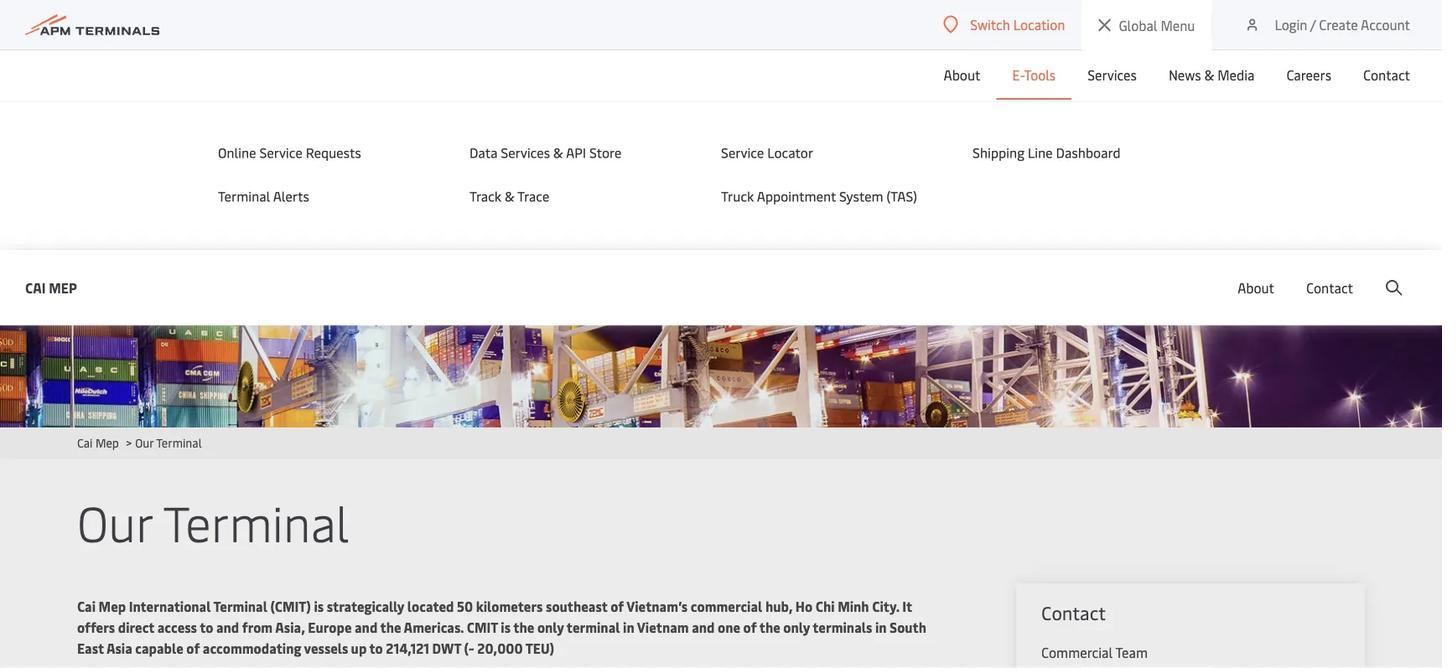 Task type: locate. For each thing, give the bounding box(es) containing it.
2 vertical spatial cai
[[77, 597, 96, 615]]

the down the kilometers
[[513, 618, 534, 636]]

2 in from the left
[[875, 618, 887, 636]]

0 vertical spatial &
[[1204, 66, 1214, 84]]

team
[[1116, 643, 1148, 662]]

0 vertical spatial cai mep link
[[25, 277, 77, 298]]

is
[[314, 597, 324, 615], [501, 618, 511, 636]]

0 horizontal spatial &
[[505, 187, 515, 205]]

only down ho
[[783, 618, 810, 636]]

commercial
[[691, 597, 762, 615]]

& for media
[[1204, 66, 1214, 84]]

offers
[[77, 618, 115, 636]]

terminal
[[218, 187, 270, 205], [156, 435, 202, 451], [163, 488, 349, 554], [213, 597, 267, 615]]

about left contact dropdown button at the top of page
[[1238, 279, 1274, 297]]

2 horizontal spatial the
[[759, 618, 780, 636]]

cai for cai mep international terminal (cmit) is strategically located 50 kilometers southeast of vietnam's commercial hub, ho chi minh city. it offers direct access to and from asia, europe and the americas. cmit is the only terminal in vietnam and one of the only terminals in south east asia capable of accommodating vessels up to 214,121 dwt (~ 20,000 teu)
[[77, 597, 96, 615]]

1 horizontal spatial services
[[1088, 66, 1137, 84]]

and
[[216, 618, 239, 636], [355, 618, 378, 636], [692, 618, 715, 636]]

the
[[380, 618, 401, 636], [513, 618, 534, 636], [759, 618, 780, 636]]

0 horizontal spatial cai mep link
[[25, 277, 77, 298]]

20,000
[[477, 639, 523, 657]]

of up the "terminal"
[[611, 597, 624, 615]]

contact right about popup button
[[1306, 279, 1353, 297]]

contact up "commercial"
[[1041, 600, 1106, 625]]

cai mep international terminal (cmit) is strategically located 50 kilometers southeast of vietnam's commercial hub, ho chi minh city. it offers direct access to and from asia, europe and the americas. cmit is the only terminal in vietnam and one of the only terminals in south east asia capable of accommodating vessels up to 214,121 dwt (~ 20,000 teu)
[[77, 597, 926, 657]]

e-tools button
[[1012, 49, 1056, 100]]

to left 214,121 at bottom left
[[369, 639, 383, 657]]

services button
[[1088, 49, 1137, 100]]

1 vertical spatial services
[[501, 143, 550, 161]]

1 horizontal spatial in
[[875, 618, 887, 636]]

minh
[[838, 597, 869, 615]]

in left vietnam
[[623, 618, 634, 636]]

south
[[890, 618, 926, 636]]

vietnam
[[637, 618, 689, 636]]

accommodating
[[203, 639, 301, 657]]

0 horizontal spatial to
[[200, 618, 213, 636]]

about left e-
[[944, 66, 980, 84]]

0 horizontal spatial in
[[623, 618, 634, 636]]

switch location button
[[943, 15, 1065, 34]]

the up 214,121 at bottom left
[[380, 618, 401, 636]]

of down access
[[186, 639, 200, 657]]

2 the from the left
[[513, 618, 534, 636]]

the down hub,
[[759, 618, 780, 636]]

1 vertical spatial contact
[[1306, 279, 1353, 297]]

2 vertical spatial &
[[505, 187, 515, 205]]

cai inside cai mep international terminal (cmit) is strategically located 50 kilometers southeast of vietnam's commercial hub, ho chi minh city. it offers direct access to and from asia, europe and the americas. cmit is the only terminal in vietnam and one of the only terminals in south east asia capable of accommodating vessels up to 214,121 dwt (~ 20,000 teu)
[[77, 597, 96, 615]]

0 horizontal spatial and
[[216, 618, 239, 636]]

0 horizontal spatial of
[[186, 639, 200, 657]]

is up the 'europe'
[[314, 597, 324, 615]]

contact button
[[1363, 49, 1410, 100]]

1 vertical spatial about
[[1238, 279, 1274, 297]]

2 horizontal spatial contact
[[1363, 66, 1410, 84]]

terminal alerts
[[218, 187, 309, 205]]

&
[[1204, 66, 1214, 84], [553, 143, 563, 161], [505, 187, 515, 205]]

1 horizontal spatial only
[[783, 618, 810, 636]]

1 vertical spatial &
[[553, 143, 563, 161]]

0 vertical spatial about
[[944, 66, 980, 84]]

login / create account link
[[1244, 0, 1410, 49]]

service up truck
[[721, 143, 764, 161]]

0 vertical spatial cai
[[25, 278, 46, 296]]

0 horizontal spatial contact
[[1041, 600, 1106, 625]]

1 horizontal spatial of
[[611, 597, 624, 615]]

only
[[537, 618, 564, 636], [783, 618, 810, 636]]

of right one
[[743, 618, 757, 636]]

service
[[259, 143, 303, 161], [721, 143, 764, 161]]

1 horizontal spatial service
[[721, 143, 764, 161]]

menu
[[1161, 16, 1195, 34]]

our down the >
[[77, 488, 152, 554]]

one
[[718, 618, 740, 636]]

data
[[470, 143, 498, 161]]

service right online
[[259, 143, 303, 161]]

1 vertical spatial mep
[[95, 435, 119, 451]]

teu)
[[525, 639, 554, 657]]

from
[[242, 618, 273, 636]]

terminals
[[813, 618, 872, 636]]

is down the kilometers
[[501, 618, 511, 636]]

1 vertical spatial of
[[743, 618, 757, 636]]

about
[[944, 66, 980, 84], [1238, 279, 1274, 297]]

contact
[[1363, 66, 1410, 84], [1306, 279, 1353, 297], [1041, 600, 1106, 625]]

(~
[[464, 639, 474, 657]]

about for about dropdown button
[[944, 66, 980, 84]]

1 horizontal spatial cai mep link
[[77, 435, 119, 451]]

service locator
[[721, 143, 813, 161]]

1 vertical spatial cai
[[77, 435, 93, 451]]

international
[[129, 597, 211, 615]]

europe
[[308, 618, 352, 636]]

our right the >
[[135, 435, 154, 451]]

1 horizontal spatial contact
[[1306, 279, 1353, 297]]

2 vertical spatial of
[[186, 639, 200, 657]]

global
[[1119, 16, 1157, 34]]

cai me ot image
[[0, 126, 1442, 428]]

mep
[[49, 278, 77, 296], [95, 435, 119, 451], [99, 597, 126, 615]]

track
[[470, 187, 501, 205]]

only up teu)
[[537, 618, 564, 636]]

careers
[[1287, 66, 1331, 84]]

0 vertical spatial mep
[[49, 278, 77, 296]]

0 horizontal spatial services
[[501, 143, 550, 161]]

e-
[[1012, 66, 1024, 84]]

mep for cai mep > our terminal
[[95, 435, 119, 451]]

trace
[[517, 187, 549, 205]]

appointment
[[757, 187, 836, 205]]

2 horizontal spatial &
[[1204, 66, 1214, 84]]

track & trace link
[[470, 187, 688, 205]]

0 vertical spatial to
[[200, 618, 213, 636]]

system
[[839, 187, 883, 205]]

0 horizontal spatial the
[[380, 618, 401, 636]]

2 vertical spatial contact
[[1041, 600, 1106, 625]]

mep for cai mep international terminal (cmit) is strategically located 50 kilometers southeast of vietnam's commercial hub, ho chi minh city. it offers direct access to and from asia, europe and the americas. cmit is the only terminal in vietnam and one of the only terminals in south east asia capable of accommodating vessels up to 214,121 dwt (~ 20,000 teu)
[[99, 597, 126, 615]]

in
[[623, 618, 634, 636], [875, 618, 887, 636]]

0 vertical spatial contact
[[1363, 66, 1410, 84]]

1 horizontal spatial is
[[501, 618, 511, 636]]

& for trace
[[505, 187, 515, 205]]

services
[[1088, 66, 1137, 84], [501, 143, 550, 161]]

& left api
[[553, 143, 563, 161]]

api
[[566, 143, 586, 161]]

& inside dropdown button
[[1204, 66, 1214, 84]]

and down strategically
[[355, 618, 378, 636]]

services down global
[[1088, 66, 1137, 84]]

commercial team
[[1041, 643, 1148, 662]]

to right access
[[200, 618, 213, 636]]

capable
[[135, 639, 183, 657]]

0 horizontal spatial only
[[537, 618, 564, 636]]

0 horizontal spatial about
[[944, 66, 980, 84]]

& left the trace
[[505, 187, 515, 205]]

of
[[611, 597, 624, 615], [743, 618, 757, 636], [186, 639, 200, 657]]

1 horizontal spatial about
[[1238, 279, 1274, 297]]

truck
[[721, 187, 754, 205]]

0 horizontal spatial service
[[259, 143, 303, 161]]

1 horizontal spatial the
[[513, 618, 534, 636]]

to
[[200, 618, 213, 636], [369, 639, 383, 657]]

mep inside cai mep international terminal (cmit) is strategically located 50 kilometers southeast of vietnam's commercial hub, ho chi minh city. it offers direct access to and from asia, europe and the americas. cmit is the only terminal in vietnam and one of the only terminals in south east asia capable of accommodating vessels up to 214,121 dwt (~ 20,000 teu)
[[99, 597, 126, 615]]

and left "from" in the left of the page
[[216, 618, 239, 636]]

news & media button
[[1169, 49, 1255, 100]]

access
[[157, 618, 197, 636]]

1 service from the left
[[259, 143, 303, 161]]

and left one
[[692, 618, 715, 636]]

2 horizontal spatial and
[[692, 618, 715, 636]]

1 horizontal spatial to
[[369, 639, 383, 657]]

0 vertical spatial is
[[314, 597, 324, 615]]

contact down account
[[1363, 66, 1410, 84]]

alerts
[[273, 187, 309, 205]]

& right news
[[1204, 66, 1214, 84]]

services right data
[[501, 143, 550, 161]]

in down city. at the right
[[875, 618, 887, 636]]

3 the from the left
[[759, 618, 780, 636]]

shipping
[[973, 143, 1025, 161]]

1 horizontal spatial and
[[355, 618, 378, 636]]

0 vertical spatial services
[[1088, 66, 1137, 84]]

2 vertical spatial mep
[[99, 597, 126, 615]]

1 only from the left
[[537, 618, 564, 636]]



Task type: vqa. For each thing, say whether or not it's contained in the screenshot.
Cai me OT image
yes



Task type: describe. For each thing, give the bounding box(es) containing it.
truck appointment system (tas) link
[[721, 187, 939, 205]]

cai for cai mep > our terminal
[[77, 435, 93, 451]]

contact button
[[1306, 250, 1353, 325]]

truck appointment system (tas)
[[721, 187, 917, 205]]

0 vertical spatial our
[[135, 435, 154, 451]]

vietnam's
[[626, 597, 688, 615]]

contact for contact popup button
[[1363, 66, 1410, 84]]

our terminal
[[77, 488, 349, 554]]

1 in from the left
[[623, 618, 634, 636]]

chi
[[816, 597, 835, 615]]

track & trace
[[470, 187, 549, 205]]

1 vertical spatial to
[[369, 639, 383, 657]]

contact for contact dropdown button at the top of page
[[1306, 279, 1353, 297]]

news & media
[[1169, 66, 1255, 84]]

2 horizontal spatial of
[[743, 618, 757, 636]]

about for about popup button
[[1238, 279, 1274, 297]]

news
[[1169, 66, 1201, 84]]

1 and from the left
[[216, 618, 239, 636]]

kilometers
[[476, 597, 543, 615]]

asia,
[[275, 618, 305, 636]]

strategically
[[327, 597, 404, 615]]

asia
[[106, 639, 132, 657]]

ho
[[796, 597, 813, 615]]

2 and from the left
[[355, 618, 378, 636]]

terminal inside cai mep international terminal (cmit) is strategically located 50 kilometers southeast of vietnam's commercial hub, ho chi minh city. it offers direct access to and from asia, europe and the americas. cmit is the only terminal in vietnam and one of the only terminals in south east asia capable of accommodating vessels up to 214,121 dwt (~ 20,000 teu)
[[213, 597, 267, 615]]

dwt
[[432, 639, 461, 657]]

data services & api store link
[[470, 143, 688, 162]]

southeast
[[546, 597, 608, 615]]

line
[[1028, 143, 1053, 161]]

vessels up
[[304, 639, 367, 657]]

/
[[1310, 16, 1316, 34]]

1 horizontal spatial &
[[553, 143, 563, 161]]

americas.
[[404, 618, 464, 636]]

shipping line dashboard
[[973, 143, 1121, 161]]

media
[[1218, 66, 1255, 84]]

1 vertical spatial is
[[501, 618, 511, 636]]

city.
[[872, 597, 899, 615]]

0 horizontal spatial is
[[314, 597, 324, 615]]

global menu
[[1119, 16, 1195, 34]]

(cmit)
[[270, 597, 311, 615]]

e-tools
[[1012, 66, 1056, 84]]

store
[[589, 143, 622, 161]]

1 vertical spatial our
[[77, 488, 152, 554]]

1 the from the left
[[380, 618, 401, 636]]

cmit
[[467, 618, 498, 636]]

2 only from the left
[[783, 618, 810, 636]]

it
[[902, 597, 912, 615]]

account
[[1361, 16, 1410, 34]]

requests
[[306, 143, 361, 161]]

about button
[[1238, 250, 1274, 325]]

switch
[[970, 16, 1010, 34]]

cai for cai mep
[[25, 278, 46, 296]]

east
[[77, 639, 104, 657]]

login / create account
[[1275, 16, 1410, 34]]

login
[[1275, 16, 1307, 34]]

create
[[1319, 16, 1358, 34]]

hub,
[[765, 597, 793, 615]]

online
[[218, 143, 256, 161]]

global menu button
[[1082, 0, 1212, 51]]

careers button
[[1287, 49, 1331, 100]]

>
[[126, 435, 132, 451]]

data services & api store
[[470, 143, 622, 161]]

direct
[[118, 618, 154, 636]]

1 vertical spatial cai mep link
[[77, 435, 119, 451]]

location
[[1013, 16, 1065, 34]]

locator
[[767, 143, 813, 161]]

terminal alerts link
[[218, 187, 436, 205]]

terminal
[[567, 618, 620, 636]]

located
[[407, 597, 454, 615]]

switch location
[[970, 16, 1065, 34]]

dashboard
[[1056, 143, 1121, 161]]

tools
[[1024, 66, 1056, 84]]

commercial
[[1041, 643, 1113, 662]]

service locator link
[[721, 143, 939, 162]]

(tas)
[[887, 187, 917, 205]]

0 vertical spatial of
[[611, 597, 624, 615]]

mep for cai mep
[[49, 278, 77, 296]]

2 service from the left
[[721, 143, 764, 161]]

cai mep > our terminal
[[77, 435, 202, 451]]

cai mep
[[25, 278, 77, 296]]

3 and from the left
[[692, 618, 715, 636]]

214,121
[[386, 639, 429, 657]]

50
[[457, 597, 473, 615]]

online service requests
[[218, 143, 361, 161]]

shipping line dashboard link
[[973, 143, 1191, 162]]



